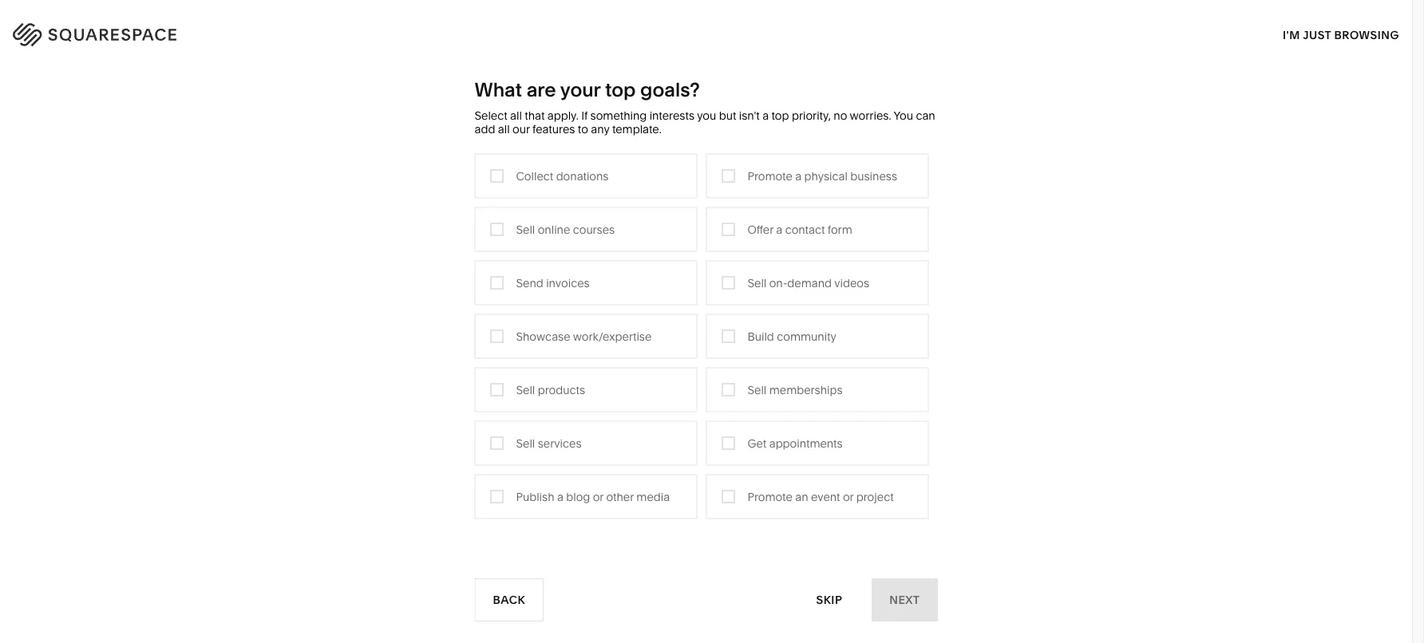 Task type: vqa. For each thing, say whether or not it's contained in the screenshot.
right the Animals
no



Task type: locate. For each thing, give the bounding box(es) containing it.
you
[[697, 109, 717, 123]]

community
[[405, 294, 466, 308]]

invoices
[[546, 276, 590, 290]]

a left blog
[[557, 490, 564, 504]]

physical
[[805, 169, 848, 183]]

sell for sell on-demand videos
[[748, 276, 767, 290]]

& right nature
[[780, 246, 788, 260]]

media & podcasts
[[574, 270, 668, 284]]

appointments
[[770, 437, 843, 450]]

lusaka element
[[508, 546, 904, 644]]

next
[[890, 594, 920, 607]]

entertainment link
[[405, 342, 495, 356]]

services
[[472, 246, 517, 260]]

1 or from the left
[[593, 490, 604, 504]]

1 horizontal spatial top
[[772, 109, 789, 123]]

media & podcasts link
[[574, 270, 684, 284]]

promote left an
[[748, 490, 793, 504]]

in
[[1381, 25, 1393, 39]]

sell left services
[[516, 437, 535, 450]]

that
[[525, 109, 545, 123]]

a
[[763, 109, 769, 123], [796, 169, 802, 183], [776, 223, 783, 236], [557, 490, 564, 504]]

sell for sell services
[[516, 437, 535, 450]]

& for decor
[[777, 222, 784, 236]]

promote
[[748, 169, 793, 183], [748, 490, 793, 504]]

lusaka image
[[508, 546, 904, 644]]

decor
[[787, 222, 819, 236]]

log
[[1355, 25, 1378, 39]]

offer
[[748, 223, 774, 236]]

what are your top goals? select all that apply. if something interests you but isn't a top priority, no worries. you can add all our features to any template.
[[475, 77, 936, 136]]

videos
[[835, 276, 870, 290]]

professional
[[405, 246, 469, 260]]

1 horizontal spatial all
[[510, 109, 522, 123]]

template.
[[612, 122, 662, 136]]

top up something
[[605, 77, 636, 101]]

a right isn't
[[763, 109, 769, 123]]

or right blog
[[593, 490, 604, 504]]

restaurants link
[[574, 246, 652, 260]]

goals?
[[641, 77, 700, 101]]

business
[[851, 169, 898, 183]]

priority,
[[792, 109, 831, 123]]

& right offer
[[777, 222, 784, 236]]

or right 'event'
[[843, 490, 854, 504]]

work/expertise
[[573, 330, 652, 343]]

home & decor
[[742, 222, 819, 236]]

1 vertical spatial top
[[772, 109, 789, 123]]

promote up home & decor
[[748, 169, 793, 183]]

worries.
[[850, 109, 892, 123]]

0 vertical spatial promote
[[748, 169, 793, 183]]

a left physical
[[796, 169, 802, 183]]

2 promote from the top
[[748, 490, 793, 504]]

media
[[637, 490, 670, 504]]

donations
[[556, 169, 609, 183]]

&
[[777, 222, 784, 236], [780, 246, 788, 260], [609, 270, 617, 284], [469, 294, 476, 308], [635, 342, 642, 356]]

0 vertical spatial top
[[605, 77, 636, 101]]

sell left 'online'
[[516, 223, 535, 236]]

all left "our"
[[498, 122, 510, 136]]

products
[[538, 383, 585, 397]]

i'm just browsing link
[[1283, 13, 1400, 57]]

0 horizontal spatial top
[[605, 77, 636, 101]]

1 vertical spatial promote
[[748, 490, 793, 504]]

business
[[436, 270, 483, 284]]

podcasts
[[619, 270, 668, 284]]

restaurants
[[574, 246, 636, 260]]

or
[[593, 490, 604, 504], [843, 490, 854, 504]]

all
[[510, 109, 522, 123], [498, 122, 510, 136]]

1 promote from the top
[[748, 169, 793, 183]]

publish a blog or other media
[[516, 490, 670, 504]]

0 horizontal spatial or
[[593, 490, 604, 504]]

if
[[582, 109, 588, 123]]

0 horizontal spatial all
[[498, 122, 510, 136]]

sell products
[[516, 383, 585, 397]]

build
[[748, 330, 774, 343]]

& for podcasts
[[609, 270, 617, 284]]

all left that
[[510, 109, 522, 123]]

features
[[533, 122, 575, 136]]

sell left "on-" at the right of page
[[748, 276, 767, 290]]

professional services link
[[405, 246, 533, 260]]

sell services
[[516, 437, 582, 450]]

an
[[796, 490, 809, 504]]

a right offer
[[776, 223, 783, 236]]

& left non-
[[469, 294, 476, 308]]

1 horizontal spatial or
[[843, 490, 854, 504]]

i'm just browsing
[[1283, 28, 1400, 42]]

& right media
[[609, 270, 617, 284]]

get
[[748, 437, 767, 450]]

form
[[828, 223, 853, 236]]

sell left the memberships
[[748, 383, 767, 397]]

properties
[[645, 342, 699, 356]]

fitness link
[[742, 270, 796, 284]]

sell
[[516, 223, 535, 236], [748, 276, 767, 290], [516, 383, 535, 397], [748, 383, 767, 397], [516, 437, 535, 450]]

to
[[578, 122, 588, 136]]

isn't
[[739, 109, 760, 123]]

on-
[[770, 276, 788, 290]]

collect
[[516, 169, 554, 183]]

can
[[916, 109, 936, 123]]

sell on-demand videos
[[748, 276, 870, 290]]

top right isn't
[[772, 109, 789, 123]]

next button
[[872, 579, 938, 622]]

a inside what are your top goals? select all that apply. if something interests you but isn't a top priority, no worries. you can add all our features to any template.
[[763, 109, 769, 123]]

apply.
[[548, 109, 579, 123]]

home
[[742, 222, 774, 236]]

courses
[[573, 223, 615, 236]]

real estate & properties
[[574, 342, 699, 356]]

top
[[605, 77, 636, 101], [772, 109, 789, 123]]

& right estate
[[635, 342, 642, 356]]

travel
[[574, 222, 604, 236]]

2 or from the left
[[843, 490, 854, 504]]

sell left products
[[516, 383, 535, 397]]



Task type: describe. For each thing, give the bounding box(es) containing it.
a for offer a contact form
[[776, 223, 783, 236]]

professional services
[[405, 246, 517, 260]]

local business
[[405, 270, 483, 284]]

travel link
[[574, 222, 620, 236]]

send
[[516, 276, 544, 290]]

promote for promote a physical business
[[748, 169, 793, 183]]

skip
[[817, 594, 843, 607]]

collect donations
[[516, 169, 609, 183]]

community & non-profits link
[[405, 294, 554, 308]]

are
[[527, 77, 556, 101]]

community
[[777, 330, 837, 343]]

what
[[475, 77, 522, 101]]

event
[[811, 490, 841, 504]]

your
[[560, 77, 601, 101]]

squarespace logo link
[[32, 19, 304, 45]]

but
[[719, 109, 737, 123]]

project
[[857, 490, 894, 504]]

sell online courses
[[516, 223, 615, 236]]

entertainment
[[405, 342, 479, 356]]

or for blog
[[593, 490, 604, 504]]

promote an event or project
[[748, 490, 894, 504]]

non-
[[479, 294, 506, 308]]

back button
[[475, 579, 544, 622]]

showcase work/expertise
[[516, 330, 652, 343]]

events
[[574, 294, 609, 308]]

nature & animals link
[[742, 246, 848, 260]]

local business link
[[405, 270, 499, 284]]

real
[[574, 342, 597, 356]]

sell for sell memberships
[[748, 383, 767, 397]]

add
[[475, 122, 495, 136]]

nature
[[742, 246, 778, 260]]

fitness
[[742, 270, 780, 284]]

nature & animals
[[742, 246, 833, 260]]

offer a contact form
[[748, 223, 853, 236]]

browsing
[[1335, 28, 1400, 42]]

demand
[[788, 276, 832, 290]]

any
[[591, 122, 610, 136]]

something
[[591, 109, 647, 123]]

back
[[493, 594, 526, 607]]

estate
[[599, 342, 632, 356]]

media
[[574, 270, 607, 284]]

services
[[538, 437, 582, 450]]

build community
[[748, 330, 837, 343]]

weddings
[[574, 318, 627, 332]]

memberships
[[770, 383, 843, 397]]

events link
[[574, 294, 625, 308]]

local
[[405, 270, 434, 284]]

community & non-profits
[[405, 294, 538, 308]]

promote for promote an event or project
[[748, 490, 793, 504]]

contact
[[786, 223, 825, 236]]

& for non-
[[469, 294, 476, 308]]

showcase
[[516, 330, 571, 343]]

you
[[894, 109, 914, 123]]

squarespace logo image
[[32, 19, 209, 45]]

select
[[475, 109, 508, 123]]

blog
[[566, 490, 590, 504]]

a for promote a physical business
[[796, 169, 802, 183]]

real estate & properties link
[[574, 342, 715, 356]]

i'm
[[1283, 28, 1301, 42]]

publish
[[516, 490, 555, 504]]

online
[[538, 223, 570, 236]]

interests
[[650, 109, 695, 123]]

skip button
[[799, 579, 860, 623]]

or for event
[[843, 490, 854, 504]]

promote a physical business
[[748, 169, 898, 183]]

animals
[[790, 246, 833, 260]]

sell for sell online courses
[[516, 223, 535, 236]]

log             in link
[[1355, 25, 1393, 39]]

home & decor link
[[742, 222, 835, 236]]

sell memberships
[[748, 383, 843, 397]]

our
[[513, 122, 530, 136]]

sell for sell products
[[516, 383, 535, 397]]

a for publish a blog or other media
[[557, 490, 564, 504]]

no
[[834, 109, 848, 123]]

other
[[607, 490, 634, 504]]

log             in
[[1355, 25, 1393, 39]]

just
[[1303, 28, 1332, 42]]

& for animals
[[780, 246, 788, 260]]

profits
[[506, 294, 538, 308]]



